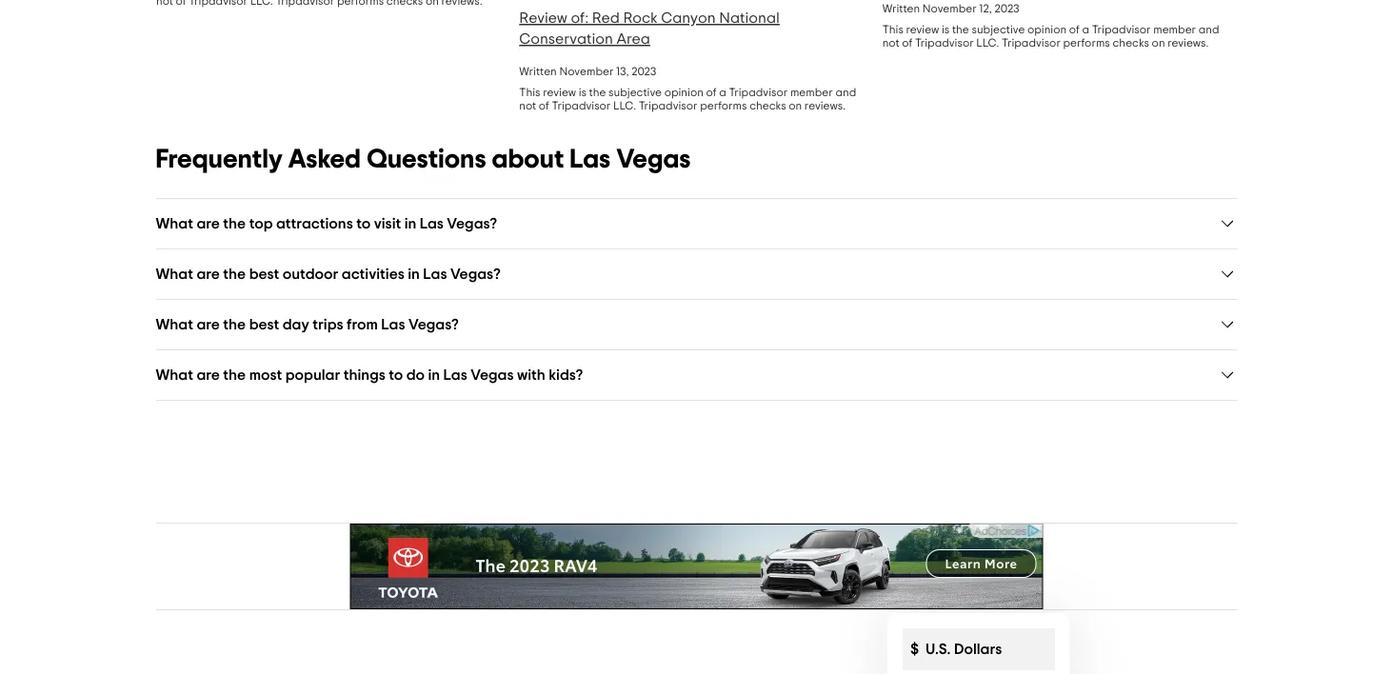 Task type: describe. For each thing, give the bounding box(es) containing it.
$  u.s. dollars
[[910, 642, 1002, 657]]

activities
[[342, 266, 405, 281]]

outdoor
[[283, 266, 338, 281]]

this for written november 12, 2023
[[882, 24, 903, 35]]

a for written november 13, 2023
[[719, 87, 726, 98]]

what are the best day trips from las vegas?
[[156, 317, 459, 332]]

las right about
[[570, 146, 611, 172]]

what are the best outdoor activities in las vegas?
[[156, 266, 501, 281]]

reviews. for written november 13, 2023 this review is the subjective opinion of a tripadvisor member and not of tripadvisor llc. tripadvisor performs checks on reviews.
[[804, 100, 846, 111]]

from
[[347, 317, 378, 332]]

dollars
[[954, 642, 1002, 657]]

performs for written november 12, 2023
[[1063, 37, 1110, 49]]

this for written november 13, 2023
[[519, 87, 540, 98]]

written november 12, 2023 this review is the subjective opinion of a tripadvisor member and not of tripadvisor llc. tripadvisor performs checks on reviews.
[[882, 3, 1219, 49]]

asked
[[288, 146, 361, 172]]

in inside "dropdown button"
[[428, 367, 440, 382]]

las inside what are the top attractions to visit in las vegas? dropdown button
[[420, 216, 444, 231]]

conservation
[[519, 31, 613, 47]]

best for day
[[249, 317, 279, 332]]

of:
[[571, 10, 588, 26]]

on for written november 12, 2023 this review is the subjective opinion of a tripadvisor member and not of tripadvisor llc. tripadvisor performs checks on reviews.
[[1152, 37, 1165, 49]]

1 vertical spatial in
[[408, 266, 420, 281]]

vegas inside "dropdown button"
[[471, 367, 514, 382]]

what for what are the top attractions to visit in las vegas?
[[156, 216, 193, 231]]

popular
[[285, 367, 340, 382]]

what are the top attractions to visit in las vegas?
[[156, 216, 497, 231]]

november for 12,
[[922, 3, 977, 14]]

review for written november 13, 2023
[[543, 87, 576, 98]]

and for written november 13, 2023 this review is the subjective opinion of a tripadvisor member and not of tripadvisor llc. tripadvisor performs checks on reviews.
[[835, 87, 856, 98]]

written for written november 13, 2023
[[519, 66, 557, 77]]

the for what are the top attractions to visit in las vegas?
[[223, 216, 246, 231]]

trips
[[313, 317, 343, 332]]

advertisement region
[[350, 524, 1044, 610]]

are for what are the most popular things to do in las vegas with kids?
[[197, 367, 220, 382]]

day
[[283, 317, 309, 332]]

opinion for written november 13, 2023
[[664, 87, 703, 98]]

vegas? for what are the best day trips from las vegas?
[[409, 317, 459, 332]]

about
[[492, 146, 564, 172]]

0 vertical spatial in
[[404, 216, 417, 231]]

2023 for written november 13, 2023
[[631, 66, 656, 77]]

13,
[[616, 66, 629, 77]]

and for written november 12, 2023 this review is the subjective opinion of a tripadvisor member and not of tripadvisor llc. tripadvisor performs checks on reviews.
[[1199, 24, 1219, 35]]



Task type: locate. For each thing, give the bounding box(es) containing it.
are for what are the best outdoor activities in las vegas?
[[197, 266, 220, 281]]

1 vertical spatial and
[[835, 87, 856, 98]]

best left day
[[249, 317, 279, 332]]

opinion inside written november 12, 2023 this review is the subjective opinion of a tripadvisor member and not of tripadvisor llc. tripadvisor performs checks on reviews.
[[1027, 24, 1067, 35]]

what for what are the most popular things to do in las vegas with kids?
[[156, 367, 193, 382]]

what are the best outdoor activities in las vegas? button
[[156, 265, 1238, 284]]

1 are from the top
[[197, 216, 220, 231]]

0 vertical spatial llc.
[[976, 37, 999, 49]]

subjective
[[972, 24, 1025, 35], [608, 87, 662, 98]]

2023 inside "written november 13, 2023 this review is the subjective opinion of a tripadvisor member and not of tripadvisor llc. tripadvisor performs checks on reviews."
[[631, 66, 656, 77]]

kids?
[[549, 367, 583, 382]]

0 horizontal spatial subjective
[[608, 87, 662, 98]]

1 horizontal spatial member
[[1153, 24, 1196, 35]]

0 vertical spatial to
[[356, 216, 371, 231]]

and
[[1199, 24, 1219, 35], [835, 87, 856, 98]]

best
[[249, 266, 279, 281], [249, 317, 279, 332]]

canyon
[[661, 10, 716, 26]]

subjective down 12,
[[972, 24, 1025, 35]]

a inside "written november 13, 2023 this review is the subjective opinion of a tripadvisor member and not of tripadvisor llc. tripadvisor performs checks on reviews."
[[719, 87, 726, 98]]

2023 right the 13,
[[631, 66, 656, 77]]

llc. down 12,
[[976, 37, 999, 49]]

0 vertical spatial review
[[906, 24, 939, 35]]

is
[[942, 24, 949, 35], [578, 87, 586, 98]]

vegas? for what are the best outdoor activities in las vegas?
[[450, 266, 501, 281]]

1 horizontal spatial on
[[1152, 37, 1165, 49]]

0 vertical spatial written
[[882, 3, 920, 14]]

0 horizontal spatial november
[[559, 66, 613, 77]]

1 best from the top
[[249, 266, 279, 281]]

november inside written november 12, 2023 this review is the subjective opinion of a tripadvisor member and not of tripadvisor llc. tripadvisor performs checks on reviews.
[[922, 3, 977, 14]]

0 horizontal spatial member
[[790, 87, 833, 98]]

4 are from the top
[[197, 367, 220, 382]]

2 vertical spatial vegas?
[[409, 317, 459, 332]]

on
[[1152, 37, 1165, 49], [788, 100, 802, 111]]

the inside written november 12, 2023 this review is the subjective opinion of a tripadvisor member and not of tripadvisor llc. tripadvisor performs checks on reviews.
[[952, 24, 969, 35]]

written for written november 12, 2023
[[882, 3, 920, 14]]

are inside what are the most popular things to do in las vegas with kids? "dropdown button"
[[197, 367, 220, 382]]

1 vertical spatial november
[[559, 66, 613, 77]]

las inside what are the most popular things to do in las vegas with kids? "dropdown button"
[[444, 367, 468, 382]]

0 horizontal spatial vegas
[[471, 367, 514, 382]]

subjective for 13,
[[608, 87, 662, 98]]

1 vertical spatial not
[[519, 100, 536, 111]]

november left the 13,
[[559, 66, 613, 77]]

1 horizontal spatial llc.
[[976, 37, 999, 49]]

written
[[882, 3, 920, 14], [519, 66, 557, 77]]

0 vertical spatial member
[[1153, 24, 1196, 35]]

this
[[882, 24, 903, 35], [519, 87, 540, 98]]

2 what from the top
[[156, 266, 193, 281]]

are inside what are the best day trips from las vegas? dropdown button
[[197, 317, 220, 332]]

$  u.s.
[[910, 642, 951, 657]]

visit
[[374, 216, 401, 231]]

llc. for 13,
[[613, 100, 636, 111]]

0 vertical spatial vegas?
[[447, 216, 497, 231]]

member
[[1153, 24, 1196, 35], [790, 87, 833, 98]]

0 horizontal spatial is
[[578, 87, 586, 98]]

what are the most popular things to do in las vegas with kids?
[[156, 367, 583, 382]]

member inside "written november 13, 2023 this review is the subjective opinion of a tripadvisor member and not of tripadvisor llc. tripadvisor performs checks on reviews."
[[790, 87, 833, 98]]

performs inside "written november 13, 2023 this review is the subjective opinion of a tripadvisor member and not of tripadvisor llc. tripadvisor performs checks on reviews."
[[700, 100, 747, 111]]

llc. inside "written november 13, 2023 this review is the subjective opinion of a tripadvisor member and not of tripadvisor llc. tripadvisor performs checks on reviews."
[[613, 100, 636, 111]]

2 are from the top
[[197, 266, 220, 281]]

frequently asked questions about las vegas
[[156, 146, 691, 172]]

1 vertical spatial a
[[719, 87, 726, 98]]

member for written november 12, 2023 this review is the subjective opinion of a tripadvisor member and not of tripadvisor llc. tripadvisor performs checks on reviews.
[[1153, 24, 1196, 35]]

1 vertical spatial 2023
[[631, 66, 656, 77]]

written down conservation
[[519, 66, 557, 77]]

0 vertical spatial november
[[922, 3, 977, 14]]

november for 13,
[[559, 66, 613, 77]]

1 horizontal spatial november
[[922, 3, 977, 14]]

are for what are the best day trips from las vegas?
[[197, 317, 220, 332]]

performs
[[1063, 37, 1110, 49], [700, 100, 747, 111]]

1 horizontal spatial to
[[389, 367, 403, 382]]

not inside "written november 13, 2023 this review is the subjective opinion of a tripadvisor member and not of tripadvisor llc. tripadvisor performs checks on reviews."
[[519, 100, 536, 111]]

0 horizontal spatial written
[[519, 66, 557, 77]]

a inside written november 12, 2023 this review is the subjective opinion of a tripadvisor member and not of tripadvisor llc. tripadvisor performs checks on reviews.
[[1082, 24, 1089, 35]]

things
[[344, 367, 386, 382]]

subjective for 12,
[[972, 24, 1025, 35]]

0 vertical spatial not
[[882, 37, 899, 49]]

0 vertical spatial and
[[1199, 24, 1219, 35]]

0 horizontal spatial a
[[719, 87, 726, 98]]

reviews. inside "written november 13, 2023 this review is the subjective opinion of a tripadvisor member and not of tripadvisor llc. tripadvisor performs checks on reviews."
[[804, 100, 846, 111]]

1 horizontal spatial this
[[882, 24, 903, 35]]

do
[[407, 367, 425, 382]]

what inside what are the top attractions to visit in las vegas? dropdown button
[[156, 216, 193, 231]]

not
[[882, 37, 899, 49], [519, 100, 536, 111]]

1 vertical spatial reviews.
[[804, 100, 846, 111]]

1 horizontal spatial a
[[1082, 24, 1089, 35]]

1 horizontal spatial written
[[882, 3, 920, 14]]

national
[[719, 10, 780, 26]]

what are the top attractions to visit in las vegas? button
[[156, 214, 1238, 233]]

0 vertical spatial is
[[942, 24, 949, 35]]

tripadvisor
[[1092, 24, 1151, 35], [915, 37, 974, 49], [1002, 37, 1061, 49], [729, 87, 788, 98], [552, 100, 610, 111], [638, 100, 697, 111]]

review of: red rock canyon national conservation area
[[519, 10, 780, 47]]

in
[[404, 216, 417, 231], [408, 266, 420, 281], [428, 367, 440, 382]]

checks for written november 12, 2023 this review is the subjective opinion of a tripadvisor member and not of tripadvisor llc. tripadvisor performs checks on reviews.
[[1113, 37, 1149, 49]]

to inside "dropdown button"
[[389, 367, 403, 382]]

subjective inside "written november 13, 2023 this review is the subjective opinion of a tripadvisor member and not of tripadvisor llc. tripadvisor performs checks on reviews."
[[608, 87, 662, 98]]

is inside written november 12, 2023 this review is the subjective opinion of a tripadvisor member and not of tripadvisor llc. tripadvisor performs checks on reviews.
[[942, 24, 949, 35]]

written inside "written november 13, 2023 this review is the subjective opinion of a tripadvisor member and not of tripadvisor llc. tripadvisor performs checks on reviews."
[[519, 66, 557, 77]]

written left 12,
[[882, 3, 920, 14]]

not inside written november 12, 2023 this review is the subjective opinion of a tripadvisor member and not of tripadvisor llc. tripadvisor performs checks on reviews.
[[882, 37, 899, 49]]

reviews.
[[1168, 37, 1209, 49], [804, 100, 846, 111]]

0 horizontal spatial this
[[519, 87, 540, 98]]

4 what from the top
[[156, 367, 193, 382]]

0 vertical spatial best
[[249, 266, 279, 281]]

checks for written november 13, 2023 this review is the subjective opinion of a tripadvisor member and not of tripadvisor llc. tripadvisor performs checks on reviews.
[[749, 100, 786, 111]]

2023
[[994, 3, 1019, 14], [631, 66, 656, 77]]

1 vertical spatial performs
[[700, 100, 747, 111]]

0 horizontal spatial to
[[356, 216, 371, 231]]

1 vertical spatial checks
[[749, 100, 786, 111]]

vegas
[[616, 146, 691, 172], [471, 367, 514, 382]]

0 vertical spatial vegas
[[616, 146, 691, 172]]

member inside written november 12, 2023 this review is the subjective opinion of a tripadvisor member and not of tripadvisor llc. tripadvisor performs checks on reviews.
[[1153, 24, 1196, 35]]

attractions
[[276, 216, 353, 231]]

a
[[1082, 24, 1089, 35], [719, 87, 726, 98]]

review inside "written november 13, 2023 this review is the subjective opinion of a tripadvisor member and not of tripadvisor llc. tripadvisor performs checks on reviews."
[[543, 87, 576, 98]]

0 horizontal spatial review
[[543, 87, 576, 98]]

las right activities
[[423, 266, 447, 281]]

not for written november 13, 2023 this review is the subjective opinion of a tripadvisor member and not of tripadvisor llc. tripadvisor performs checks on reviews.
[[519, 100, 536, 111]]

written november 13, 2023 this review is the subjective opinion of a tripadvisor member and not of tripadvisor llc. tripadvisor performs checks on reviews.
[[519, 66, 856, 111]]

the for what are the best outdoor activities in las vegas?
[[223, 266, 246, 281]]

1 horizontal spatial 2023
[[994, 3, 1019, 14]]

to left do on the left of the page
[[389, 367, 403, 382]]

llc. down the 13,
[[613, 100, 636, 111]]

1 vertical spatial written
[[519, 66, 557, 77]]

vegas up what are the top attractions to visit in las vegas? dropdown button
[[616, 146, 691, 172]]

are for what are the top attractions to visit in las vegas?
[[197, 216, 220, 231]]

1 horizontal spatial is
[[942, 24, 949, 35]]

1 horizontal spatial performs
[[1063, 37, 1110, 49]]

1 vertical spatial to
[[389, 367, 403, 382]]

the inside dropdown button
[[223, 317, 246, 332]]

what
[[156, 216, 193, 231], [156, 266, 193, 281], [156, 317, 193, 332], [156, 367, 193, 382]]

las inside what are the best day trips from las vegas? dropdown button
[[381, 317, 405, 332]]

1 vertical spatial on
[[788, 100, 802, 111]]

is inside "written november 13, 2023 this review is the subjective opinion of a tripadvisor member and not of tripadvisor llc. tripadvisor performs checks on reviews."
[[578, 87, 586, 98]]

0 vertical spatial 2023
[[994, 3, 1019, 14]]

0 horizontal spatial checks
[[749, 100, 786, 111]]

2023 for written november 12, 2023
[[994, 3, 1019, 14]]

what for what are the best outdoor activities in las vegas?
[[156, 266, 193, 281]]

in right activities
[[408, 266, 420, 281]]

best left outdoor
[[249, 266, 279, 281]]

on inside written november 12, 2023 this review is the subjective opinion of a tripadvisor member and not of tripadvisor llc. tripadvisor performs checks on reviews.
[[1152, 37, 1165, 49]]

reviews. inside written november 12, 2023 this review is the subjective opinion of a tripadvisor member and not of tripadvisor llc. tripadvisor performs checks on reviews.
[[1168, 37, 1209, 49]]

what inside the what are the best outdoor activities in las vegas? dropdown button
[[156, 266, 193, 281]]

written inside written november 12, 2023 this review is the subjective opinion of a tripadvisor member and not of tripadvisor llc. tripadvisor performs checks on reviews.
[[882, 3, 920, 14]]

a for written november 12, 2023
[[1082, 24, 1089, 35]]

november
[[922, 3, 977, 14], [559, 66, 613, 77]]

0 vertical spatial performs
[[1063, 37, 1110, 49]]

with
[[517, 367, 546, 382]]

what for what are the best day trips from las vegas?
[[156, 317, 193, 332]]

and inside written november 12, 2023 this review is the subjective opinion of a tripadvisor member and not of tripadvisor llc. tripadvisor performs checks on reviews.
[[1199, 24, 1219, 35]]

0 vertical spatial on
[[1152, 37, 1165, 49]]

0 horizontal spatial opinion
[[664, 87, 703, 98]]

1 horizontal spatial review
[[906, 24, 939, 35]]

0 horizontal spatial llc.
[[613, 100, 636, 111]]

review for written november 12, 2023
[[906, 24, 939, 35]]

frequently
[[156, 146, 283, 172]]

review inside written november 12, 2023 this review is the subjective opinion of a tripadvisor member and not of tripadvisor llc. tripadvisor performs checks on reviews.
[[906, 24, 939, 35]]

to
[[356, 216, 371, 231], [389, 367, 403, 382]]

this inside "written november 13, 2023 this review is the subjective opinion of a tripadvisor member and not of tripadvisor llc. tripadvisor performs checks on reviews."
[[519, 87, 540, 98]]

vegas? inside the what are the best outdoor activities in las vegas? dropdown button
[[450, 266, 501, 281]]

review
[[906, 24, 939, 35], [543, 87, 576, 98]]

0 horizontal spatial and
[[835, 87, 856, 98]]

top
[[249, 216, 273, 231]]

best for outdoor
[[249, 266, 279, 281]]

the for what are the most popular things to do in las vegas with kids?
[[223, 367, 246, 382]]

1 horizontal spatial reviews.
[[1168, 37, 1209, 49]]

llc. for 12,
[[976, 37, 999, 49]]

1 vertical spatial llc.
[[613, 100, 636, 111]]

to left visit
[[356, 216, 371, 231]]

checks inside "written november 13, 2023 this review is the subjective opinion of a tripadvisor member and not of tripadvisor llc. tripadvisor performs checks on reviews."
[[749, 100, 786, 111]]

1 what from the top
[[156, 216, 193, 231]]

what inside what are the most popular things to do in las vegas with kids? "dropdown button"
[[156, 367, 193, 382]]

november left 12,
[[922, 3, 977, 14]]

2 best from the top
[[249, 317, 279, 332]]

1 horizontal spatial opinion
[[1027, 24, 1067, 35]]

rock
[[623, 10, 658, 26]]

1 vertical spatial subjective
[[608, 87, 662, 98]]

2023 inside written november 12, 2023 this review is the subjective opinion of a tripadvisor member and not of tripadvisor llc. tripadvisor performs checks on reviews.
[[994, 3, 1019, 14]]

performs inside written november 12, 2023 this review is the subjective opinion of a tripadvisor member and not of tripadvisor llc. tripadvisor performs checks on reviews.
[[1063, 37, 1110, 49]]

review
[[519, 10, 567, 26]]

member for written november 13, 2023 this review is the subjective opinion of a tripadvisor member and not of tripadvisor llc. tripadvisor performs checks on reviews.
[[790, 87, 833, 98]]

1 vertical spatial vegas
[[471, 367, 514, 382]]

llc.
[[976, 37, 999, 49], [613, 100, 636, 111]]

las inside the what are the best outdoor activities in las vegas? dropdown button
[[423, 266, 447, 281]]

subjective inside written november 12, 2023 this review is the subjective opinion of a tripadvisor member and not of tripadvisor llc. tripadvisor performs checks on reviews.
[[972, 24, 1025, 35]]

las right visit
[[420, 216, 444, 231]]

1 vertical spatial vegas?
[[450, 266, 501, 281]]

vegas? inside what are the top attractions to visit in las vegas? dropdown button
[[447, 216, 497, 231]]

are inside the what are the best outdoor activities in las vegas? dropdown button
[[197, 266, 220, 281]]

best inside dropdown button
[[249, 266, 279, 281]]

vegas left with
[[471, 367, 514, 382]]

the inside "written november 13, 2023 this review is the subjective opinion of a tripadvisor member and not of tripadvisor llc. tripadvisor performs checks on reviews."
[[589, 87, 606, 98]]

not for written november 12, 2023 this review is the subjective opinion of a tripadvisor member and not of tripadvisor llc. tripadvisor performs checks on reviews.
[[882, 37, 899, 49]]

area
[[616, 31, 650, 47]]

the for what are the best day trips from las vegas?
[[223, 317, 246, 332]]

what inside what are the best day trips from las vegas? dropdown button
[[156, 317, 193, 332]]

and inside "written november 13, 2023 this review is the subjective opinion of a tripadvisor member and not of tripadvisor llc. tripadvisor performs checks on reviews."
[[835, 87, 856, 98]]

this inside written november 12, 2023 this review is the subjective opinion of a tripadvisor member and not of tripadvisor llc. tripadvisor performs checks on reviews.
[[882, 24, 903, 35]]

vegas?
[[447, 216, 497, 231], [450, 266, 501, 281], [409, 317, 459, 332]]

november inside "written november 13, 2023 this review is the subjective opinion of a tripadvisor member and not of tripadvisor llc. tripadvisor performs checks on reviews."
[[559, 66, 613, 77]]

0 horizontal spatial 2023
[[631, 66, 656, 77]]

in right visit
[[404, 216, 417, 231]]

1 horizontal spatial subjective
[[972, 24, 1025, 35]]

0 vertical spatial opinion
[[1027, 24, 1067, 35]]

are
[[197, 216, 220, 231], [197, 266, 220, 281], [197, 317, 220, 332], [197, 367, 220, 382]]

in right do on the left of the page
[[428, 367, 440, 382]]

0 horizontal spatial performs
[[700, 100, 747, 111]]

checks inside written november 12, 2023 this review is the subjective opinion of a tripadvisor member and not of tripadvisor llc. tripadvisor performs checks on reviews.
[[1113, 37, 1149, 49]]

what are the most popular things to do in las vegas with kids? button
[[156, 366, 1238, 385]]

1 horizontal spatial and
[[1199, 24, 1219, 35]]

subjective down the 13,
[[608, 87, 662, 98]]

1 horizontal spatial checks
[[1113, 37, 1149, 49]]

1 vertical spatial opinion
[[664, 87, 703, 98]]

0 vertical spatial this
[[882, 24, 903, 35]]

what are the best day trips from las vegas? button
[[156, 315, 1238, 334]]

reviews. for written november 12, 2023 this review is the subjective opinion of a tripadvisor member and not of tripadvisor llc. tripadvisor performs checks on reviews.
[[1168, 37, 1209, 49]]

0 vertical spatial subjective
[[972, 24, 1025, 35]]

2 vertical spatial in
[[428, 367, 440, 382]]

las
[[570, 146, 611, 172], [420, 216, 444, 231], [423, 266, 447, 281], [381, 317, 405, 332], [444, 367, 468, 382]]

las right from
[[381, 317, 405, 332]]

to inside dropdown button
[[356, 216, 371, 231]]

opinion
[[1027, 24, 1067, 35], [664, 87, 703, 98]]

the inside "dropdown button"
[[223, 367, 246, 382]]

1 horizontal spatial not
[[882, 37, 899, 49]]

opinion inside "written november 13, 2023 this review is the subjective opinion of a tripadvisor member and not of tripadvisor llc. tripadvisor performs checks on reviews."
[[664, 87, 703, 98]]

most
[[249, 367, 282, 382]]

3 are from the top
[[197, 317, 220, 332]]

0 vertical spatial a
[[1082, 24, 1089, 35]]

1 vertical spatial review
[[543, 87, 576, 98]]

12,
[[979, 3, 992, 14]]

performs for written november 13, 2023
[[700, 100, 747, 111]]

1 vertical spatial is
[[578, 87, 586, 98]]

questions
[[367, 146, 486, 172]]

1 vertical spatial member
[[790, 87, 833, 98]]

on inside "written november 13, 2023 this review is the subjective opinion of a tripadvisor member and not of tripadvisor llc. tripadvisor performs checks on reviews."
[[788, 100, 802, 111]]

llc. inside written november 12, 2023 this review is the subjective opinion of a tripadvisor member and not of tripadvisor llc. tripadvisor performs checks on reviews.
[[976, 37, 999, 49]]

0 vertical spatial checks
[[1113, 37, 1149, 49]]

the
[[952, 24, 969, 35], [589, 87, 606, 98], [223, 216, 246, 231], [223, 266, 246, 281], [223, 317, 246, 332], [223, 367, 246, 382]]

0 horizontal spatial not
[[519, 100, 536, 111]]

opinion for written november 12, 2023
[[1027, 24, 1067, 35]]

of
[[1069, 24, 1080, 35], [902, 37, 912, 49], [706, 87, 716, 98], [539, 100, 549, 111]]

is for 12,
[[942, 24, 949, 35]]

1 horizontal spatial vegas
[[616, 146, 691, 172]]

on for written november 13, 2023 this review is the subjective opinion of a tripadvisor member and not of tripadvisor llc. tripadvisor performs checks on reviews.
[[788, 100, 802, 111]]

are inside what are the top attractions to visit in las vegas? dropdown button
[[197, 216, 220, 231]]

1 vertical spatial this
[[519, 87, 540, 98]]

is for 13,
[[578, 87, 586, 98]]

review of: red rock canyon national conservation area link
[[519, 10, 780, 47]]

0 horizontal spatial reviews.
[[804, 100, 846, 111]]

las right do on the left of the page
[[444, 367, 468, 382]]

1 vertical spatial best
[[249, 317, 279, 332]]

0 vertical spatial reviews.
[[1168, 37, 1209, 49]]

best inside dropdown button
[[249, 317, 279, 332]]

0 horizontal spatial on
[[788, 100, 802, 111]]

red
[[592, 10, 620, 26]]

checks
[[1113, 37, 1149, 49], [749, 100, 786, 111]]

2023 right 12,
[[994, 3, 1019, 14]]

vegas? inside what are the best day trips from las vegas? dropdown button
[[409, 317, 459, 332]]

3 what from the top
[[156, 317, 193, 332]]



Task type: vqa. For each thing, say whether or not it's contained in the screenshot.
Stayed at the Bellagio so fountains right outside our 11th floor window.  Enjoyed them night and day. Not sure if you need to pay the extra money having the fountain room but it was convenient.'s 0 button
no



